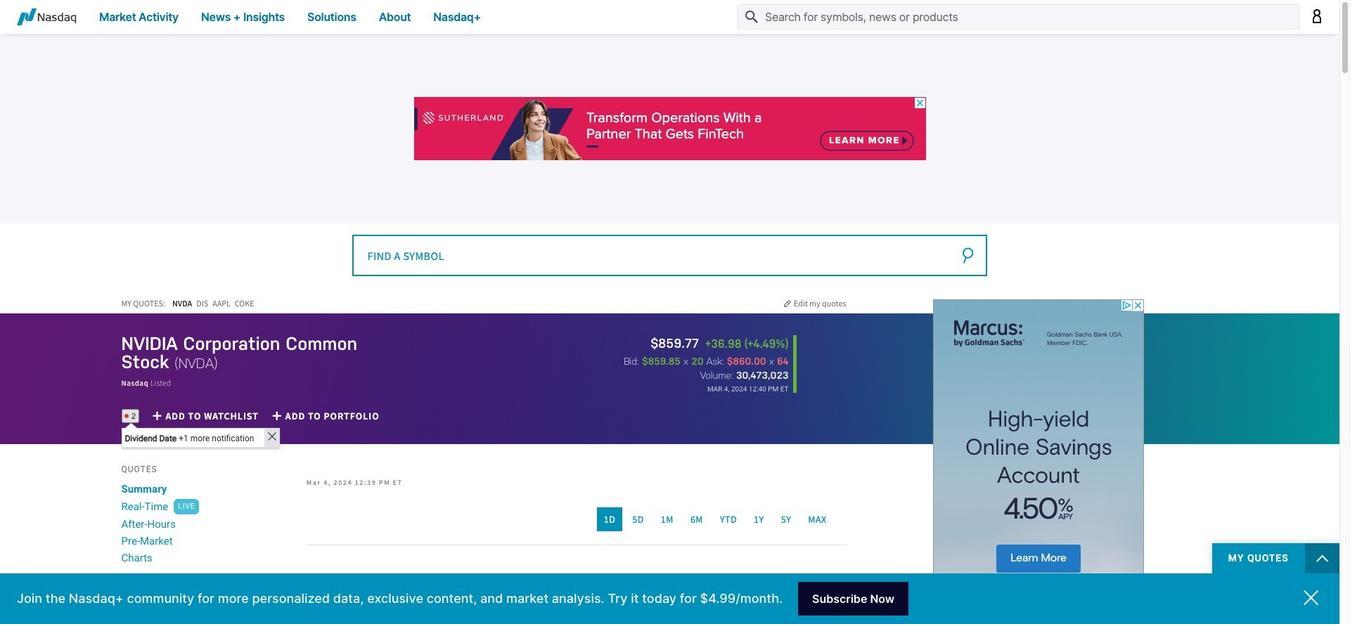 Task type: describe. For each thing, give the bounding box(es) containing it.
Find a Symbol text field
[[352, 235, 988, 276]]

click to dismiss this message and remain on nasdaq.com image
[[1304, 590, 1319, 606]]

data as of element
[[707, 385, 789, 393]]

primary navigation navigation
[[0, 0, 1340, 34]]

Search Button - Click to open the Search Overlay Modal Box text field
[[738, 4, 1300, 30]]

homepage logo url - navigate back to the homepage image
[[17, 8, 77, 25]]

1 horizontal spatial advertisement element
[[933, 300, 1144, 625]]



Task type: locate. For each thing, give the bounding box(es) containing it.
0 horizontal spatial advertisement element
[[414, 97, 926, 160]]

1 vertical spatial advertisement element
[[933, 300, 1144, 625]]

advertisement element
[[414, 97, 926, 160], [933, 300, 1144, 625]]

None search field
[[352, 234, 988, 276]]

0 vertical spatial advertisement element
[[414, 97, 926, 160]]

account login - click to log into your account image
[[1312, 9, 1323, 23]]



